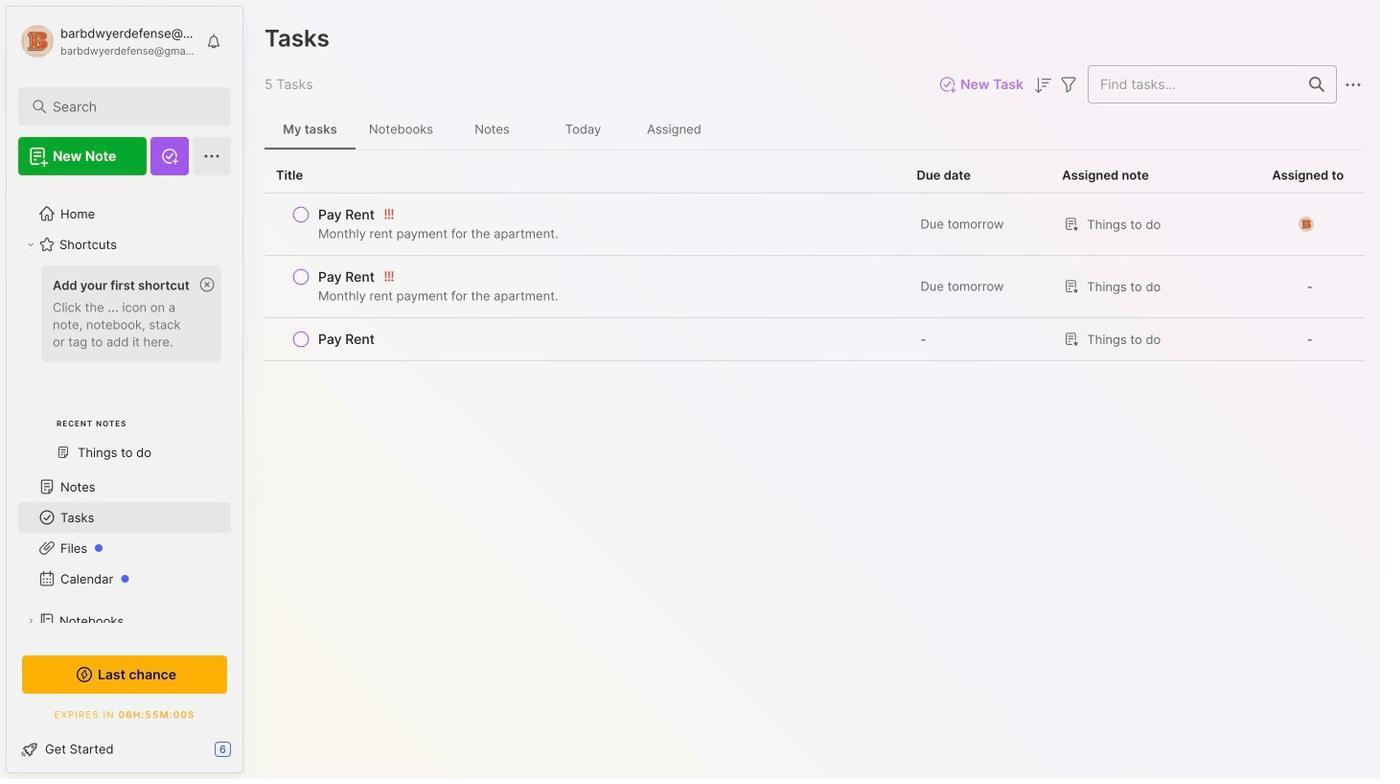 Task type: locate. For each thing, give the bounding box(es) containing it.
Account field
[[18, 22, 196, 60]]

row
[[265, 194, 1365, 256], [276, 201, 894, 247], [265, 256, 1365, 318], [276, 264, 894, 310], [265, 318, 1365, 361], [276, 326, 894, 353]]

Search text field
[[53, 98, 206, 116]]

click to collapse image
[[242, 744, 256, 767]]

None search field
[[53, 95, 206, 118]]

row group
[[265, 194, 1365, 361]]

none search field inside main element
[[53, 95, 206, 118]]

main element
[[0, 0, 249, 780]]

group
[[18, 260, 231, 479]]

pay rent 1 cell
[[318, 268, 375, 287]]

pay rent 2 cell
[[318, 330, 375, 349]]

group inside tree
[[18, 260, 231, 479]]

tree
[[7, 187, 243, 740]]



Task type: describe. For each thing, give the bounding box(es) containing it.
Sort tasks by… field
[[1032, 73, 1055, 97]]

Find tasks… text field
[[1089, 69, 1298, 100]]

More actions and view options field
[[1338, 72, 1365, 96]]

more actions and view options image
[[1342, 73, 1365, 96]]

pay rent 0 cell
[[318, 205, 375, 224]]

Help and Learning task checklist field
[[7, 734, 243, 765]]

expand notebooks image
[[25, 616, 36, 627]]

filter tasks image
[[1058, 73, 1081, 96]]

Filter tasks field
[[1058, 72, 1081, 96]]

tree inside main element
[[7, 187, 243, 740]]



Task type: vqa. For each thing, say whether or not it's contained in the screenshot.
Start writing… text box
no



